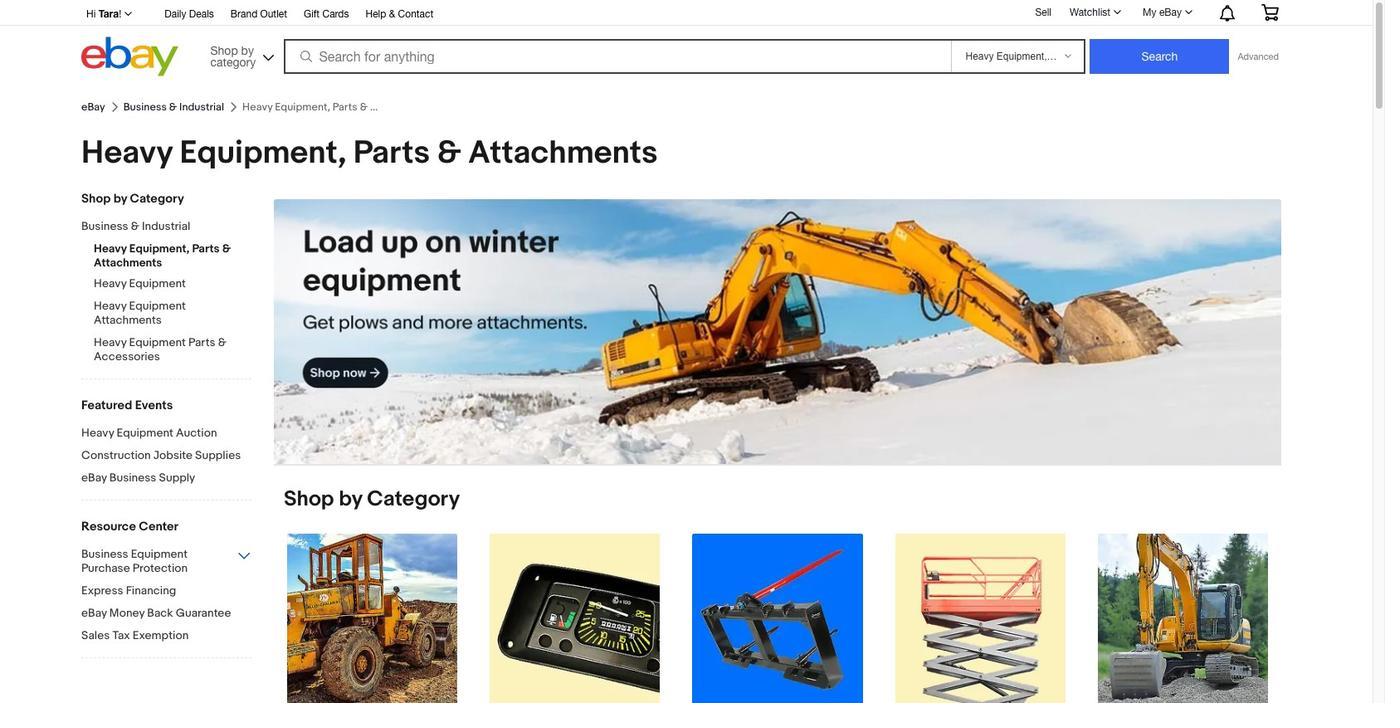 Task type: locate. For each thing, give the bounding box(es) containing it.
!
[[119, 8, 121, 20]]

none text field inside heavy equipment, parts & attachments "main content"
[[274, 199, 1282, 465]]

2 vertical spatial shop
[[284, 487, 334, 512]]

0 vertical spatial shop
[[210, 44, 238, 57]]

ebay inside heavy equipment auction construction jobsite supplies ebay business supply
[[81, 471, 107, 485]]

heavy equipment attachments link
[[94, 299, 252, 329]]

ebay down construction
[[81, 471, 107, 485]]

1 horizontal spatial by
[[241, 44, 254, 57]]

sell
[[1036, 6, 1052, 18]]

business inside business & industrial heavy equipment, parts & attachments heavy equipment heavy equipment attachments heavy equipment parts & accessories
[[81, 219, 128, 233]]

ebay inside account navigation
[[1160, 7, 1182, 18]]

equipment, inside business & industrial heavy equipment, parts & attachments heavy equipment heavy equipment attachments heavy equipment parts & accessories
[[129, 242, 190, 256]]

by
[[241, 44, 254, 57], [113, 191, 127, 207], [339, 487, 362, 512]]

None text field
[[274, 199, 1282, 465]]

advanced
[[1238, 51, 1279, 61]]

shop
[[210, 44, 238, 57], [81, 191, 111, 207], [284, 487, 334, 512]]

list
[[264, 533, 1292, 703]]

heavy up heavy equipment link
[[94, 242, 127, 256]]

sales
[[81, 628, 110, 643]]

heavy down "featured"
[[81, 426, 114, 440]]

ebay business supply link
[[81, 471, 252, 487]]

brand
[[231, 8, 258, 20]]

express
[[81, 584, 123, 598]]

1 vertical spatial equipment,
[[129, 242, 190, 256]]

industrial up heavy equipment link
[[142, 219, 190, 233]]

0 vertical spatial by
[[241, 44, 254, 57]]

1 vertical spatial shop
[[81, 191, 111, 207]]

heavy equipment auction link
[[81, 426, 252, 442]]

center
[[139, 519, 178, 535]]

daily deals link
[[165, 6, 214, 24]]

1 vertical spatial category
[[367, 487, 460, 512]]

equipment down 'events'
[[117, 426, 173, 440]]

none submit inside shop by category banner
[[1090, 39, 1230, 74]]

ebay right my at top
[[1160, 7, 1182, 18]]

protection
[[133, 561, 188, 575]]

account navigation
[[77, 0, 1292, 26]]

cards
[[323, 8, 349, 20]]

1 horizontal spatial shop by category
[[284, 487, 460, 512]]

business & industrial heavy equipment, parts & attachments heavy equipment heavy equipment attachments heavy equipment parts & accessories
[[81, 219, 231, 364]]

2 horizontal spatial shop
[[284, 487, 334, 512]]

ebay up sales
[[81, 606, 107, 620]]

help & contact
[[366, 8, 434, 20]]

equipment down center
[[131, 547, 188, 561]]

category
[[210, 55, 256, 68]]

shop by category
[[81, 191, 184, 207], [284, 487, 460, 512]]

list inside heavy equipment, parts & attachments "main content"
[[264, 533, 1292, 703]]

& inside "link"
[[389, 8, 395, 20]]

equipment,
[[180, 134, 346, 173], [129, 242, 190, 256]]

business inside business equipment purchase protection express financing ebay money back guarantee sales tax exemption
[[81, 547, 128, 561]]

2 horizontal spatial by
[[339, 487, 362, 512]]

industrial inside business & industrial heavy equipment, parts & attachments heavy equipment heavy equipment attachments heavy equipment parts & accessories
[[142, 219, 190, 233]]

1 horizontal spatial shop
[[210, 44, 238, 57]]

outlet
[[260, 8, 287, 20]]

0 vertical spatial category
[[130, 191, 184, 207]]

shop by category button
[[203, 37, 278, 73]]

0 vertical spatial equipment,
[[180, 134, 346, 173]]

help & contact link
[[366, 6, 434, 24]]

0 horizontal spatial shop by category
[[81, 191, 184, 207]]

brand outlet link
[[231, 6, 287, 24]]

0 horizontal spatial shop
[[81, 191, 111, 207]]

equipment down heavy equipment attachments link
[[129, 335, 186, 350]]

featured
[[81, 398, 132, 413]]

ebay inside business equipment purchase protection express financing ebay money back guarantee sales tax exemption
[[81, 606, 107, 620]]

business equipment purchase protection express financing ebay money back guarantee sales tax exemption
[[81, 547, 231, 643]]

deals
[[189, 8, 214, 20]]

my
[[1143, 7, 1157, 18]]

ebay
[[1160, 7, 1182, 18], [81, 100, 105, 114], [81, 471, 107, 485], [81, 606, 107, 620]]

equipment
[[129, 276, 186, 291], [129, 299, 186, 313], [129, 335, 186, 350], [117, 426, 173, 440], [131, 547, 188, 561]]

0 vertical spatial industrial
[[179, 100, 224, 114]]

brand outlet
[[231, 8, 287, 20]]

&
[[389, 8, 395, 20], [169, 100, 177, 114], [437, 134, 461, 173], [131, 219, 139, 233], [222, 242, 231, 256], [218, 335, 227, 350]]

tara
[[99, 7, 119, 20]]

None submit
[[1090, 39, 1230, 74]]

heavy down ebay link
[[81, 134, 173, 173]]

0 horizontal spatial by
[[113, 191, 127, 207]]

contact
[[398, 8, 434, 20]]

1 horizontal spatial category
[[367, 487, 460, 512]]

accessories
[[94, 350, 160, 364]]

gift
[[304, 8, 320, 20]]

business
[[123, 100, 167, 114], [81, 219, 128, 233], [109, 471, 156, 485], [81, 547, 128, 561]]

parts
[[354, 134, 430, 173], [192, 242, 220, 256], [188, 335, 215, 350]]

industrial down category
[[179, 100, 224, 114]]

attachments
[[468, 134, 658, 173], [94, 256, 162, 270], [94, 313, 162, 327]]

ebay money back guarantee link
[[81, 606, 252, 622]]

events
[[135, 398, 173, 413]]

business for business & industrial
[[123, 100, 167, 114]]

2 vertical spatial by
[[339, 487, 362, 512]]

category
[[130, 191, 184, 207], [367, 487, 460, 512]]

1 vertical spatial by
[[113, 191, 127, 207]]

ebay left business & industrial
[[81, 100, 105, 114]]

industrial
[[179, 100, 224, 114], [142, 219, 190, 233]]

2 vertical spatial attachments
[[94, 313, 162, 327]]

shop by category
[[210, 44, 256, 68]]

business & industrial link up heavy equipment link
[[81, 219, 239, 235]]

my ebay link
[[1134, 2, 1200, 22]]

equipment down heavy equipment link
[[129, 299, 186, 313]]

construction
[[81, 448, 151, 462]]

exemption
[[133, 628, 189, 643]]

watchlist
[[1070, 7, 1111, 18]]

heavy
[[81, 134, 173, 173], [94, 242, 127, 256], [94, 276, 127, 291], [94, 299, 127, 313], [94, 335, 127, 350], [81, 426, 114, 440]]

1 vertical spatial industrial
[[142, 219, 190, 233]]

heavy inside heavy equipment auction construction jobsite supplies ebay business supply
[[81, 426, 114, 440]]

business & industrial link down category
[[123, 100, 224, 114]]

gift cards
[[304, 8, 349, 20]]

money
[[109, 606, 145, 620]]

back
[[147, 606, 173, 620]]

business & industrial link
[[123, 100, 224, 114], [81, 219, 239, 235]]

help
[[366, 8, 386, 20]]

equipment inside business equipment purchase protection express financing ebay money back guarantee sales tax exemption
[[131, 547, 188, 561]]

daily deals
[[165, 8, 214, 20]]



Task type: vqa. For each thing, say whether or not it's contained in the screenshot.
eBay inside the Heavy Equipment Auction Construction Jobsite Supplies eBay Business Supply
yes



Task type: describe. For each thing, give the bounding box(es) containing it.
purchase
[[81, 561, 130, 575]]

your shopping cart image
[[1261, 4, 1280, 21]]

0 vertical spatial parts
[[354, 134, 430, 173]]

my ebay
[[1143, 7, 1182, 18]]

industrial for business & industrial heavy equipment, parts & attachments heavy equipment heavy equipment attachments heavy equipment parts & accessories
[[142, 219, 190, 233]]

gift cards link
[[304, 6, 349, 24]]

1 vertical spatial attachments
[[94, 256, 162, 270]]

guarantee
[[176, 606, 231, 620]]

auction
[[176, 426, 217, 440]]

featured events
[[81, 398, 173, 413]]

hi
[[86, 8, 96, 20]]

supplies
[[195, 448, 241, 462]]

heavy equipment auction construction jobsite supplies ebay business supply
[[81, 426, 241, 485]]

heavy equipment parts & accessories link
[[94, 335, 252, 365]]

load up on winter equipment image
[[274, 199, 1282, 464]]

2 vertical spatial parts
[[188, 335, 215, 350]]

heavy equipment, parts & attachments
[[81, 134, 658, 173]]

tax
[[112, 628, 130, 643]]

construction jobsite supplies link
[[81, 448, 252, 464]]

business for business & industrial heavy equipment, parts & attachments heavy equipment heavy equipment attachments heavy equipment parts & accessories
[[81, 219, 128, 233]]

equipment up heavy equipment attachments link
[[129, 276, 186, 291]]

1 vertical spatial parts
[[192, 242, 220, 256]]

business & industrial
[[123, 100, 224, 114]]

financing
[[126, 584, 176, 598]]

ebay link
[[81, 100, 105, 114]]

heavy up "featured"
[[94, 335, 127, 350]]

by inside shop by category
[[241, 44, 254, 57]]

resource center
[[81, 519, 178, 535]]

1 vertical spatial shop by category
[[284, 487, 460, 512]]

heavy equipment, parts & attachments main content
[[68, 94, 1305, 703]]

resource
[[81, 519, 136, 535]]

0 vertical spatial shop by category
[[81, 191, 184, 207]]

heavy equipment link
[[94, 276, 252, 292]]

advanced link
[[1230, 40, 1288, 73]]

heavy up accessories
[[94, 299, 127, 313]]

heavy up heavy equipment attachments link
[[94, 276, 127, 291]]

jobsite
[[153, 448, 193, 462]]

equipment inside heavy equipment auction construction jobsite supplies ebay business supply
[[117, 426, 173, 440]]

industrial for business & industrial
[[179, 100, 224, 114]]

daily
[[165, 8, 186, 20]]

Search for anything text field
[[286, 41, 948, 72]]

business for business equipment purchase protection express financing ebay money back guarantee sales tax exemption
[[81, 547, 128, 561]]

hi tara !
[[86, 7, 121, 20]]

business inside heavy equipment auction construction jobsite supplies ebay business supply
[[109, 471, 156, 485]]

0 vertical spatial attachments
[[468, 134, 658, 173]]

business equipment purchase protection button
[[81, 547, 252, 577]]

watchlist link
[[1061, 2, 1129, 22]]

sell link
[[1028, 6, 1059, 18]]

shop by category banner
[[77, 0, 1292, 81]]

1 vertical spatial business & industrial link
[[81, 219, 239, 235]]

0 vertical spatial business & industrial link
[[123, 100, 224, 114]]

0 horizontal spatial category
[[130, 191, 184, 207]]

sales tax exemption link
[[81, 628, 252, 644]]

supply
[[159, 471, 195, 485]]

shop inside shop by category
[[210, 44, 238, 57]]

express financing link
[[81, 584, 252, 599]]



